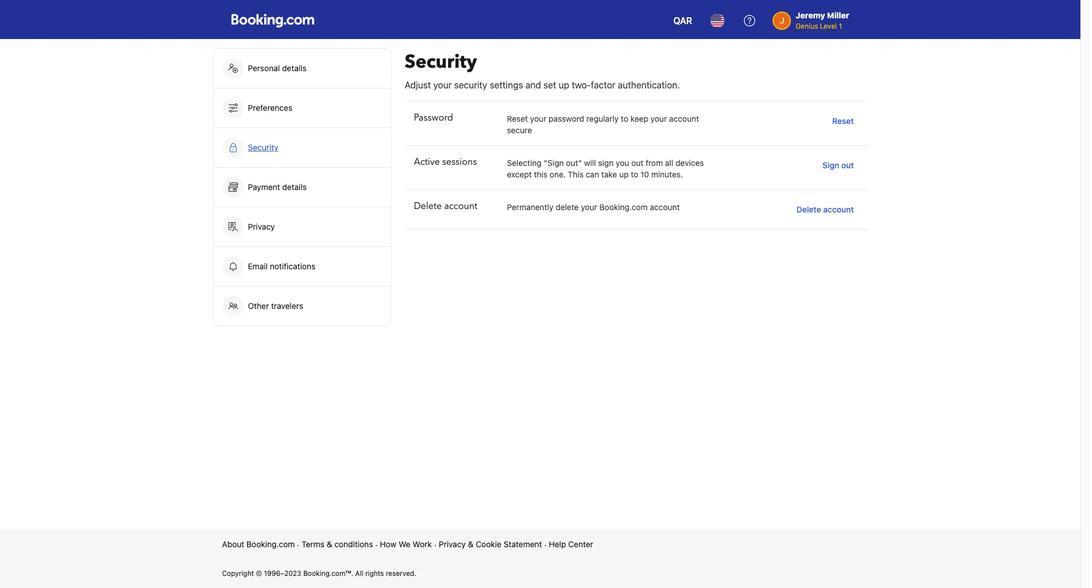 Task type: locate. For each thing, give the bounding box(es) containing it.
your up secure
[[530, 114, 547, 124]]

we
[[399, 540, 411, 549]]

out right sign
[[842, 160, 854, 170]]

0 vertical spatial up
[[559, 80, 569, 90]]

1 vertical spatial security
[[248, 142, 278, 152]]

password
[[414, 111, 453, 124]]

devices
[[676, 158, 704, 168]]

delete down active
[[414, 200, 442, 213]]

0 horizontal spatial booking.com
[[247, 540, 295, 549]]

preferences
[[248, 103, 292, 113]]

reset button
[[828, 111, 859, 132]]

0 vertical spatial to
[[621, 114, 628, 124]]

payment
[[248, 182, 280, 192]]

out up the 10
[[632, 158, 644, 168]]

1 horizontal spatial privacy
[[439, 540, 466, 549]]

privacy right work
[[439, 540, 466, 549]]

terms & conditions link
[[302, 539, 373, 550]]

security
[[454, 80, 487, 90]]

2 details from the top
[[282, 182, 307, 192]]

1 vertical spatial privacy
[[439, 540, 466, 549]]

up right set
[[559, 80, 569, 90]]

out"
[[566, 158, 582, 168]]

set
[[544, 80, 556, 90]]

1996–2023
[[264, 569, 301, 578]]

1 details from the top
[[282, 63, 307, 73]]

privacy link
[[213, 207, 390, 246]]

1 horizontal spatial out
[[842, 160, 854, 170]]

will
[[584, 158, 596, 168]]

0 vertical spatial details
[[282, 63, 307, 73]]

delete
[[414, 200, 442, 213], [797, 205, 821, 214]]

sessions
[[442, 156, 477, 168]]

other travelers link
[[213, 287, 390, 326]]

& right 'terms'
[[327, 540, 332, 549]]

delete account down sign
[[797, 205, 854, 214]]

1 horizontal spatial &
[[468, 540, 474, 549]]

booking.com up ©
[[247, 540, 295, 549]]

details right personal
[[282, 63, 307, 73]]

privacy inside privacy link
[[248, 222, 275, 232]]

account down sign out dropdown button
[[823, 205, 854, 214]]

1 horizontal spatial security
[[405, 49, 477, 75]]

other travelers
[[248, 301, 303, 311]]

1 horizontal spatial delete account
[[797, 205, 854, 214]]

0 horizontal spatial &
[[327, 540, 332, 549]]

1 & from the left
[[327, 540, 332, 549]]

how we work link
[[380, 539, 432, 550]]

rights
[[365, 569, 384, 578]]

about booking.com
[[222, 540, 295, 549]]

reset inside reset your password regularly to keep your account secure
[[507, 114, 528, 124]]

0 vertical spatial security
[[405, 49, 477, 75]]

sign out button
[[818, 155, 859, 176]]

jeremy
[[796, 10, 825, 20]]

terms
[[302, 540, 325, 549]]

1 horizontal spatial to
[[631, 169, 638, 179]]

sign
[[823, 160, 840, 170]]

from
[[646, 158, 663, 168]]

to
[[621, 114, 628, 124], [631, 169, 638, 179]]

this
[[568, 169, 584, 179]]

privacy down payment
[[248, 222, 275, 232]]

to left keep
[[621, 114, 628, 124]]

permanently delete your booking.com account
[[507, 202, 680, 212]]

0 horizontal spatial delete account
[[414, 200, 478, 213]]

can
[[586, 169, 599, 179]]

notifications
[[270, 261, 316, 271]]

out inside dropdown button
[[842, 160, 854, 170]]

qar button
[[667, 7, 699, 34]]

sign
[[598, 158, 614, 168]]

1 vertical spatial up
[[619, 169, 629, 179]]

about
[[222, 540, 244, 549]]

privacy & cookie statement link
[[439, 539, 542, 550]]

out
[[632, 158, 644, 168], [842, 160, 854, 170]]

0 horizontal spatial to
[[621, 114, 628, 124]]

reset up secure
[[507, 114, 528, 124]]

security
[[405, 49, 477, 75], [248, 142, 278, 152]]

reset inside dropdown button
[[832, 116, 854, 126]]

reset up sign out
[[832, 116, 854, 126]]

adjust
[[405, 80, 431, 90]]

account down sessions
[[444, 200, 478, 213]]

details
[[282, 63, 307, 73], [282, 182, 307, 192]]

your right delete at the right of the page
[[581, 202, 597, 212]]

up
[[559, 80, 569, 90], [619, 169, 629, 179]]

delete account down active sessions
[[414, 200, 478, 213]]

reset for reset
[[832, 116, 854, 126]]

& left "cookie"
[[468, 540, 474, 549]]

account inside dropdown button
[[823, 205, 854, 214]]

0 vertical spatial booking.com
[[600, 202, 648, 212]]

0 horizontal spatial privacy
[[248, 222, 275, 232]]

0 horizontal spatial security
[[248, 142, 278, 152]]

0 horizontal spatial reset
[[507, 114, 528, 124]]

1 horizontal spatial reset
[[832, 116, 854, 126]]

payment details link
[[213, 168, 390, 207]]

details for payment details
[[282, 182, 307, 192]]

secure
[[507, 125, 532, 135]]

delete account button
[[792, 199, 859, 220]]

conditions
[[335, 540, 373, 549]]

privacy for privacy
[[248, 222, 275, 232]]

to left the 10
[[631, 169, 638, 179]]

2 & from the left
[[468, 540, 474, 549]]

0 horizontal spatial delete
[[414, 200, 442, 213]]

security for security
[[248, 142, 278, 152]]

your right the adjust
[[433, 80, 452, 90]]

up down you
[[619, 169, 629, 179]]

active
[[414, 156, 440, 168]]

security inside security adjust your security settings and set up two-factor authentication.
[[405, 49, 477, 75]]

security for security adjust your security settings and set up two-factor authentication.
[[405, 49, 477, 75]]

your
[[433, 80, 452, 90], [530, 114, 547, 124], [651, 114, 667, 124], [581, 202, 597, 212]]

account
[[669, 114, 699, 124], [444, 200, 478, 213], [650, 202, 680, 212], [823, 205, 854, 214]]

privacy
[[248, 222, 275, 232], [439, 540, 466, 549]]

1 horizontal spatial delete
[[797, 205, 821, 214]]

details right payment
[[282, 182, 307, 192]]

minutes.
[[651, 169, 683, 179]]

delete down sign out dropdown button
[[797, 205, 821, 214]]

personal details link
[[213, 49, 390, 88]]

privacy inside "privacy & cookie statement" link
[[439, 540, 466, 549]]

factor
[[591, 80, 616, 90]]

privacy for privacy & cookie statement
[[439, 540, 466, 549]]

0 horizontal spatial out
[[632, 158, 644, 168]]

statement
[[504, 540, 542, 549]]

reset
[[507, 114, 528, 124], [832, 116, 854, 126]]

delete
[[556, 202, 579, 212]]

1 vertical spatial to
[[631, 169, 638, 179]]

help center
[[549, 540, 593, 549]]

1 vertical spatial booking.com
[[247, 540, 295, 549]]

1 vertical spatial details
[[282, 182, 307, 192]]

booking.com down take
[[600, 202, 648, 212]]

personal
[[248, 63, 280, 73]]

account up devices
[[669, 114, 699, 124]]

0 vertical spatial privacy
[[248, 222, 275, 232]]

terms & conditions
[[302, 540, 373, 549]]

details for personal details
[[282, 63, 307, 73]]

reset your password regularly to keep your account secure
[[507, 114, 699, 135]]

1 horizontal spatial up
[[619, 169, 629, 179]]

10
[[641, 169, 649, 179]]

&
[[327, 540, 332, 549], [468, 540, 474, 549]]

security link
[[213, 128, 390, 167]]

copyright © 1996–2023 booking.com™. all rights reserved.
[[222, 569, 416, 578]]

"sign
[[544, 158, 564, 168]]

0 horizontal spatial up
[[559, 80, 569, 90]]

booking.com
[[600, 202, 648, 212], [247, 540, 295, 549]]

security up payment
[[248, 142, 278, 152]]

security up the adjust
[[405, 49, 477, 75]]

account down minutes.
[[650, 202, 680, 212]]



Task type: vqa. For each thing, say whether or not it's contained in the screenshot.
QUESTIONS
no



Task type: describe. For each thing, give the bounding box(es) containing it.
copyright
[[222, 569, 254, 578]]

reset for reset your password regularly to keep your account secure
[[507, 114, 528, 124]]

all
[[355, 569, 363, 578]]

your right keep
[[651, 114, 667, 124]]

active sessions
[[414, 156, 477, 168]]

delete inside dropdown button
[[797, 205, 821, 214]]

personal details
[[248, 63, 307, 73]]

and
[[526, 80, 541, 90]]

how we work
[[380, 540, 432, 549]]

how
[[380, 540, 397, 549]]

level
[[820, 22, 837, 30]]

one.
[[550, 169, 566, 179]]

qar
[[674, 16, 692, 26]]

help
[[549, 540, 566, 549]]

& for privacy
[[468, 540, 474, 549]]

settings
[[490, 80, 523, 90]]

genius
[[796, 22, 818, 30]]

authentication.
[[618, 80, 680, 90]]

reserved.
[[386, 569, 416, 578]]

account inside reset your password regularly to keep your account secure
[[669, 114, 699, 124]]

email notifications link
[[213, 247, 390, 286]]

take
[[601, 169, 617, 179]]

1 horizontal spatial booking.com
[[600, 202, 648, 212]]

miller
[[827, 10, 849, 20]]

cookie
[[476, 540, 502, 549]]

email notifications
[[248, 261, 316, 271]]

payment details
[[248, 182, 309, 192]]

permanently
[[507, 202, 554, 212]]

you
[[616, 158, 629, 168]]

delete account inside dropdown button
[[797, 205, 854, 214]]

up inside 'selecting "sign out" will sign you out from all devices except this one. this can take up to 10 minutes.'
[[619, 169, 629, 179]]

©
[[256, 569, 262, 578]]

other
[[248, 301, 269, 311]]

out inside 'selecting "sign out" will sign you out from all devices except this one. this can take up to 10 minutes.'
[[632, 158, 644, 168]]

your inside security adjust your security settings and set up two-factor authentication.
[[433, 80, 452, 90]]

preferences link
[[213, 88, 390, 128]]

to inside 'selecting "sign out" will sign you out from all devices except this one. this can take up to 10 minutes.'
[[631, 169, 638, 179]]

two-
[[572, 80, 591, 90]]

work
[[413, 540, 432, 549]]

travelers
[[271, 301, 303, 311]]

security adjust your security settings and set up two-factor authentication.
[[405, 49, 680, 90]]

selecting
[[507, 158, 542, 168]]

this
[[534, 169, 548, 179]]

sign out
[[823, 160, 854, 170]]

booking.com™.
[[303, 569, 353, 578]]

about booking.com link
[[222, 539, 295, 550]]

keep
[[631, 114, 649, 124]]

password
[[549, 114, 584, 124]]

except
[[507, 169, 532, 179]]

email
[[248, 261, 268, 271]]

up inside security adjust your security settings and set up two-factor authentication.
[[559, 80, 569, 90]]

privacy & cookie statement
[[439, 540, 542, 549]]

selecting "sign out" will sign you out from all devices except this one. this can take up to 10 minutes.
[[507, 158, 704, 179]]

center
[[568, 540, 593, 549]]

to inside reset your password regularly to keep your account secure
[[621, 114, 628, 124]]

regularly
[[587, 114, 619, 124]]

1
[[839, 22, 842, 30]]

& for terms
[[327, 540, 332, 549]]

help center link
[[549, 539, 593, 550]]

all
[[665, 158, 673, 168]]

jeremy miller genius level 1
[[796, 10, 849, 30]]



